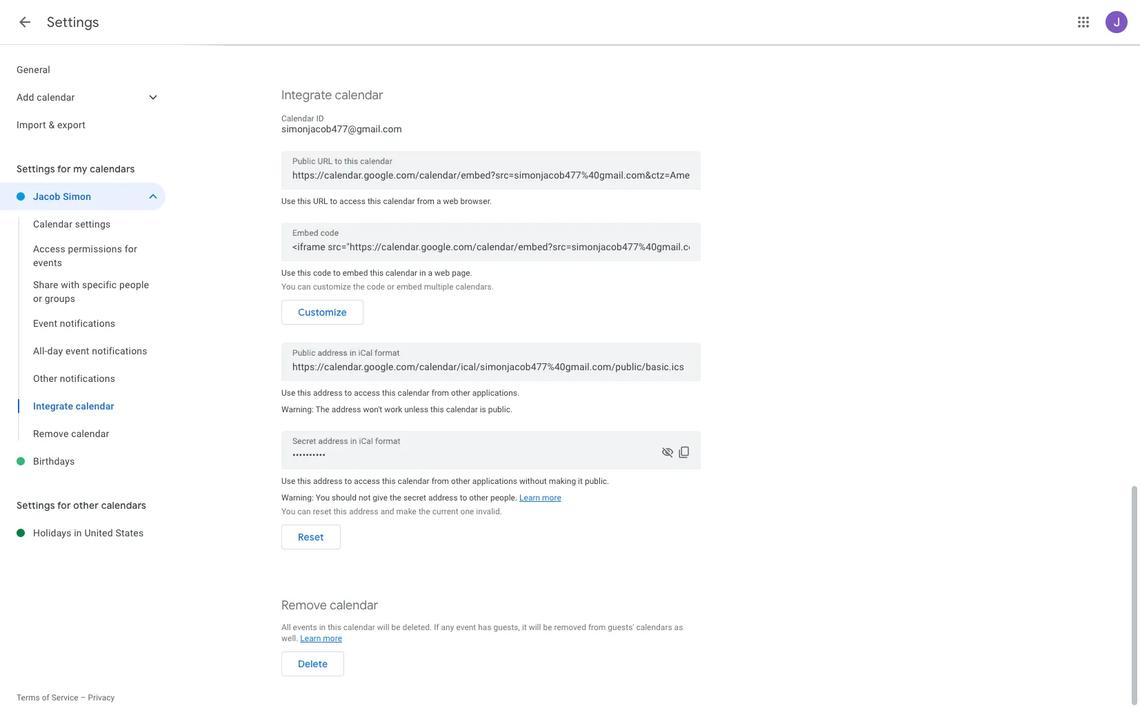 Task type: describe. For each thing, give the bounding box(es) containing it.
other notifications
[[33, 373, 115, 384]]

&
[[49, 119, 55, 130]]

2 be from the left
[[543, 623, 552, 633]]

won't
[[363, 405, 383, 415]]

should
[[332, 493, 357, 503]]

0 vertical spatial the
[[353, 282, 365, 292]]

browser.
[[461, 197, 492, 206]]

calendar settings
[[33, 219, 111, 230]]

a for in
[[428, 268, 433, 278]]

permissions
[[68, 244, 122, 255]]

in inside all events in this calendar will be deleted. if any event has guests, it will be removed from guests' calendars as well.
[[319, 623, 326, 633]]

settings for my calendars
[[17, 163, 135, 175]]

and
[[381, 507, 395, 517]]

access permissions for events
[[33, 244, 137, 268]]

not
[[359, 493, 371, 503]]

learn more link for warning: you should not give the secret address to other people.
[[520, 493, 562, 503]]

you can reset this address and make the current one invalid.
[[282, 507, 502, 517]]

from for web
[[417, 197, 435, 206]]

address up should
[[313, 477, 343, 487]]

1 horizontal spatial code
[[367, 282, 385, 292]]

specific
[[82, 280, 117, 291]]

share
[[33, 280, 58, 291]]

to for use this address to access this calendar from other applications without making it public. warning: you should not give the secret address to other people. learn more
[[345, 477, 352, 487]]

settings for settings for other calendars
[[17, 500, 55, 512]]

share with specific people or groups
[[33, 280, 149, 304]]

use this url to access this calendar from a web browser.
[[282, 197, 492, 206]]

to for use this address to access this calendar from other applications. warning: the address won't work unless this calendar is public.
[[345, 389, 352, 398]]

group containing calendar settings
[[0, 210, 166, 448]]

delete
[[298, 658, 328, 671]]

calendar id simonjacob477@gmail.com
[[282, 114, 402, 135]]

0 horizontal spatial code
[[313, 268, 331, 278]]

0 horizontal spatial embed
[[343, 268, 368, 278]]

access
[[33, 244, 65, 255]]

as
[[675, 623, 683, 633]]

calendar inside 'tree'
[[37, 92, 75, 103]]

integrate inside group
[[33, 401, 73, 412]]

service
[[52, 694, 78, 703]]

all
[[282, 623, 291, 633]]

calendar for calendar settings
[[33, 219, 73, 230]]

terms of service link
[[17, 694, 78, 703]]

notifications for other notifications
[[60, 373, 115, 384]]

jacob
[[33, 191, 60, 202]]

settings for other calendars
[[17, 500, 146, 512]]

0 vertical spatial or
[[387, 282, 395, 292]]

guests'
[[608, 623, 635, 633]]

settings heading
[[47, 14, 99, 31]]

from inside all events in this calendar will be deleted. if any event has guests, it will be removed from guests' calendars as well.
[[589, 623, 606, 633]]

all-day event notifications
[[33, 346, 147, 357]]

for inside access permissions for events
[[125, 244, 137, 255]]

address up the current in the bottom left of the page
[[429, 493, 458, 503]]

customize
[[313, 282, 351, 292]]

use for use this address to access this calendar from other applications without making it public. warning: you should not give the secret address to other people. learn more
[[282, 477, 296, 487]]

you can customize the code or embed multiple calendars.
[[282, 282, 494, 292]]

event inside all events in this calendar will be deleted. if any event has guests, it will be removed from guests' calendars as well.
[[456, 623, 476, 633]]

or inside share with specific people or groups
[[33, 293, 42, 304]]

without
[[520, 477, 547, 487]]

reset
[[313, 507, 332, 517]]

1 horizontal spatial integrate
[[282, 88, 332, 104]]

other up "one"
[[451, 477, 471, 487]]

united
[[85, 528, 113, 539]]

deleted.
[[403, 623, 432, 633]]

holidays in united states tree item
[[0, 520, 166, 547]]

url
[[313, 197, 328, 206]]

other
[[33, 373, 57, 384]]

applications.
[[473, 389, 520, 398]]

settings
[[75, 219, 111, 230]]

people
[[119, 280, 149, 291]]

event
[[33, 318, 57, 329]]

well.
[[282, 634, 298, 644]]

the inside use this address to access this calendar from other applications without making it public. warning: you should not give the secret address to other people. learn more
[[390, 493, 402, 503]]

notifications for event notifications
[[60, 318, 115, 329]]

with
[[61, 280, 80, 291]]

from for applications.
[[432, 389, 449, 398]]

events inside access permissions for events
[[33, 257, 62, 268]]

for for other
[[57, 500, 71, 512]]

settings for settings
[[47, 14, 99, 31]]

simonjacob477@gmail.com
[[282, 124, 402, 135]]

reset
[[298, 531, 324, 544]]

more inside use this address to access this calendar from other applications without making it public. warning: you should not give the secret address to other people. learn more
[[542, 493, 562, 503]]

1 vertical spatial remove
[[282, 598, 327, 614]]

in inside tree item
[[74, 528, 82, 539]]

is
[[480, 405, 486, 415]]

from for applications
[[432, 477, 449, 487]]

a for from
[[437, 197, 441, 206]]

applications
[[473, 477, 518, 487]]

work
[[385, 405, 403, 415]]

states
[[116, 528, 144, 539]]

go back image
[[17, 14, 33, 30]]

web for browser.
[[443, 197, 459, 206]]

1 horizontal spatial integrate calendar
[[282, 88, 384, 104]]

holidays in united states link
[[33, 520, 166, 547]]

customize
[[298, 306, 347, 319]]

other up "holidays in united states"
[[73, 500, 99, 512]]

you for reset
[[282, 507, 296, 517]]

tree containing general
[[0, 56, 166, 139]]

invalid.
[[476, 507, 502, 517]]

privacy link
[[88, 694, 115, 703]]

–
[[80, 694, 86, 703]]

one
[[461, 507, 474, 517]]

0 horizontal spatial learn
[[300, 634, 321, 644]]

this inside all events in this calendar will be deleted. if any event has guests, it will be removed from guests' calendars as well.
[[328, 623, 342, 633]]

1 be from the left
[[392, 623, 401, 633]]

you for customize
[[282, 282, 296, 292]]

has
[[478, 623, 492, 633]]

it inside use this address to access this calendar from other applications without making it public. warning: you should not give the secret address to other people. learn more
[[578, 477, 583, 487]]

public. inside use this address to access this calendar from other applications without making it public. warning: you should not give the secret address to other people. learn more
[[585, 477, 610, 487]]

import
[[17, 119, 46, 130]]

to for use this url to access this calendar from a web browser.
[[330, 197, 338, 206]]

can for customize
[[298, 282, 311, 292]]

address up the at the bottom left
[[313, 389, 343, 398]]

for for my
[[57, 163, 71, 175]]

web for page.
[[435, 268, 450, 278]]

learn more link for all events in this calendar will be deleted. if any event has guests, it will be removed from guests' calendars as well.
[[300, 634, 342, 644]]

terms
[[17, 694, 40, 703]]

terms of service – privacy
[[17, 694, 115, 703]]

to for use this code to embed this calendar in a web page.
[[333, 268, 341, 278]]

remove calendar inside group
[[33, 429, 109, 440]]



Task type: locate. For each thing, give the bounding box(es) containing it.
0 vertical spatial public.
[[488, 405, 513, 415]]

can for reset
[[298, 507, 311, 517]]

1 horizontal spatial a
[[437, 197, 441, 206]]

1 vertical spatial integrate
[[33, 401, 73, 412]]

use this code to embed this calendar in a web page.
[[282, 268, 472, 278]]

birthdays link
[[33, 448, 166, 475]]

remove calendar up learn more on the bottom left
[[282, 598, 378, 614]]

0 vertical spatial integrate calendar
[[282, 88, 384, 104]]

events up well.
[[293, 623, 317, 633]]

1 horizontal spatial it
[[578, 477, 583, 487]]

or down use this code to embed this calendar in a web page.
[[387, 282, 395, 292]]

guests,
[[494, 623, 520, 633]]

4 use from the top
[[282, 477, 296, 487]]

access for use this address to access this calendar from other applications without making it public. warning: you should not give the secret address to other people. learn more
[[354, 477, 380, 487]]

0 horizontal spatial more
[[323, 634, 342, 644]]

None text field
[[293, 166, 690, 185], [293, 237, 690, 257], [293, 166, 690, 185], [293, 237, 690, 257]]

1 vertical spatial for
[[125, 244, 137, 255]]

you left reset
[[282, 507, 296, 517]]

id
[[316, 114, 324, 124]]

use for use this address to access this calendar from other applications. warning: the address won't work unless this calendar is public.
[[282, 389, 296, 398]]

0 vertical spatial integrate
[[282, 88, 332, 104]]

0 horizontal spatial public.
[[488, 405, 513, 415]]

the down secret
[[419, 507, 431, 517]]

for
[[57, 163, 71, 175], [125, 244, 137, 255], [57, 500, 71, 512]]

calendars left as
[[637, 623, 673, 633]]

event
[[65, 346, 89, 357], [456, 623, 476, 633]]

learn more link down without
[[520, 493, 562, 503]]

2 vertical spatial you
[[282, 507, 296, 517]]

use
[[282, 197, 296, 206], [282, 268, 296, 278], [282, 389, 296, 398], [282, 477, 296, 487]]

event notifications
[[33, 318, 115, 329]]

calendar inside calendar id simonjacob477@gmail.com
[[282, 114, 314, 124]]

0 vertical spatial web
[[443, 197, 459, 206]]

making
[[549, 477, 576, 487]]

1 vertical spatial or
[[33, 293, 42, 304]]

1 horizontal spatial event
[[456, 623, 476, 633]]

notifications
[[60, 318, 115, 329], [92, 346, 147, 357], [60, 373, 115, 384]]

will
[[377, 623, 390, 633], [529, 623, 541, 633]]

you left customize
[[282, 282, 296, 292]]

settings right go back icon
[[47, 14, 99, 31]]

holidays in united states
[[33, 528, 144, 539]]

the
[[353, 282, 365, 292], [390, 493, 402, 503], [419, 507, 431, 517]]

integrate calendar inside group
[[33, 401, 114, 412]]

other up invalid.
[[469, 493, 489, 503]]

0 horizontal spatial remove
[[33, 429, 69, 440]]

1 vertical spatial learn
[[300, 634, 321, 644]]

public. down "applications."
[[488, 405, 513, 415]]

calendar up access
[[33, 219, 73, 230]]

0 horizontal spatial it
[[522, 623, 527, 633]]

settings up the jacob
[[17, 163, 55, 175]]

web left browser.
[[443, 197, 459, 206]]

for up holidays
[[57, 500, 71, 512]]

more up delete button
[[323, 634, 342, 644]]

1 vertical spatial notifications
[[92, 346, 147, 357]]

secret
[[404, 493, 426, 503]]

1 horizontal spatial calendar
[[282, 114, 314, 124]]

integrate calendar up id
[[282, 88, 384, 104]]

0 horizontal spatial be
[[392, 623, 401, 633]]

integrate calendar down other notifications on the bottom of the page
[[33, 401, 114, 412]]

all-
[[33, 346, 47, 357]]

0 horizontal spatial events
[[33, 257, 62, 268]]

1 horizontal spatial the
[[390, 493, 402, 503]]

learn
[[520, 493, 540, 503], [300, 634, 321, 644]]

calendars for settings for my calendars
[[90, 163, 135, 175]]

learn right well.
[[300, 634, 321, 644]]

any
[[441, 623, 454, 633]]

event right day
[[65, 346, 89, 357]]

1 vertical spatial warning:
[[282, 493, 314, 503]]

2 horizontal spatial in
[[420, 268, 426, 278]]

calendar inside use this address to access this calendar from other applications without making it public. warning: you should not give the secret address to other people. learn more
[[398, 477, 430, 487]]

0 vertical spatial it
[[578, 477, 583, 487]]

a left browser.
[[437, 197, 441, 206]]

other left "applications."
[[451, 389, 471, 398]]

1 horizontal spatial in
[[319, 623, 326, 633]]

for right permissions
[[125, 244, 137, 255]]

from left guests'
[[589, 623, 606, 633]]

embed left multiple
[[397, 282, 422, 292]]

access
[[340, 197, 366, 206], [354, 389, 380, 398], [354, 477, 380, 487]]

removed
[[554, 623, 587, 633]]

0 vertical spatial a
[[437, 197, 441, 206]]

access for use this address to access this calendar from other applications. warning: the address won't work unless this calendar is public.
[[354, 389, 380, 398]]

1 vertical spatial code
[[367, 282, 385, 292]]

all events in this calendar will be deleted. if any event has guests, it will be removed from guests' calendars as well.
[[282, 623, 683, 644]]

can left customize
[[298, 282, 311, 292]]

1 vertical spatial more
[[323, 634, 342, 644]]

access right 'url'
[[340, 197, 366, 206]]

2 vertical spatial settings
[[17, 500, 55, 512]]

1 vertical spatial it
[[522, 623, 527, 633]]

more down making
[[542, 493, 562, 503]]

current
[[433, 507, 459, 517]]

jacob simon tree item
[[0, 183, 166, 210]]

in up multiple
[[420, 268, 426, 278]]

0 horizontal spatial remove calendar
[[33, 429, 109, 440]]

1 vertical spatial access
[[354, 389, 380, 398]]

integrate
[[282, 88, 332, 104], [33, 401, 73, 412]]

1 vertical spatial event
[[456, 623, 476, 633]]

1 horizontal spatial more
[[542, 493, 562, 503]]

can left reset
[[298, 507, 311, 517]]

1 vertical spatial web
[[435, 268, 450, 278]]

calendars up states
[[101, 500, 146, 512]]

1 horizontal spatial events
[[293, 623, 317, 633]]

1 vertical spatial public.
[[585, 477, 610, 487]]

code up customize
[[313, 268, 331, 278]]

make
[[397, 507, 417, 517]]

1 vertical spatial the
[[390, 493, 402, 503]]

access up not
[[354, 477, 380, 487]]

from inside use this address to access this calendar from other applications without making it public. warning: you should not give the secret address to other people. learn more
[[432, 477, 449, 487]]

events
[[33, 257, 62, 268], [293, 623, 317, 633]]

1 vertical spatial calendar
[[33, 219, 73, 230]]

event right any
[[456, 623, 476, 633]]

other
[[451, 389, 471, 398], [451, 477, 471, 487], [469, 493, 489, 503], [73, 500, 99, 512]]

use for use this code to embed this calendar in a web page.
[[282, 268, 296, 278]]

remove calendar
[[33, 429, 109, 440], [282, 598, 378, 614]]

of
[[42, 694, 49, 703]]

warning: inside use this address to access this calendar from other applications without making it public. warning: you should not give the secret address to other people. learn more
[[282, 493, 314, 503]]

1 can from the top
[[298, 282, 311, 292]]

this
[[298, 197, 311, 206], [368, 197, 381, 206], [298, 268, 311, 278], [370, 268, 384, 278], [298, 389, 311, 398], [382, 389, 396, 398], [431, 405, 444, 415], [298, 477, 311, 487], [382, 477, 396, 487], [334, 507, 347, 517], [328, 623, 342, 633]]

1 vertical spatial integrate calendar
[[33, 401, 114, 412]]

warning: inside use this address to access this calendar from other applications. warning: the address won't work unless this calendar is public.
[[282, 405, 314, 415]]

0 horizontal spatial a
[[428, 268, 433, 278]]

events inside all events in this calendar will be deleted. if any event has guests, it will be removed from guests' calendars as well.
[[293, 623, 317, 633]]

holidays
[[33, 528, 72, 539]]

for left my
[[57, 163, 71, 175]]

day
[[47, 346, 63, 357]]

learn down without
[[520, 493, 540, 503]]

tree
[[0, 56, 166, 139]]

if
[[434, 623, 439, 633]]

0 vertical spatial warning:
[[282, 405, 314, 415]]

0 vertical spatial notifications
[[60, 318, 115, 329]]

1 vertical spatial learn more link
[[300, 634, 342, 644]]

2 will from the left
[[529, 623, 541, 633]]

learn more
[[300, 634, 342, 644]]

from up the current in the bottom left of the page
[[432, 477, 449, 487]]

1 vertical spatial you
[[316, 493, 330, 503]]

2 warning: from the top
[[282, 493, 314, 503]]

other inside use this address to access this calendar from other applications. warning: the address won't work unless this calendar is public.
[[451, 389, 471, 398]]

remove inside group
[[33, 429, 69, 440]]

0 horizontal spatial the
[[353, 282, 365, 292]]

my
[[73, 163, 87, 175]]

remove
[[33, 429, 69, 440], [282, 598, 327, 614]]

settings up holidays
[[17, 500, 55, 512]]

2 vertical spatial notifications
[[60, 373, 115, 384]]

public. right making
[[585, 477, 610, 487]]

it right making
[[578, 477, 583, 487]]

from left "applications."
[[432, 389, 449, 398]]

integrate down other
[[33, 401, 73, 412]]

1 horizontal spatial be
[[543, 623, 552, 633]]

birthdays
[[33, 456, 75, 467]]

settings
[[47, 14, 99, 31], [17, 163, 55, 175], [17, 500, 55, 512]]

public.
[[488, 405, 513, 415], [585, 477, 610, 487]]

be
[[392, 623, 401, 633], [543, 623, 552, 633]]

0 horizontal spatial or
[[33, 293, 42, 304]]

will left deleted.
[[377, 623, 390, 633]]

add
[[17, 92, 34, 103]]

2 horizontal spatial the
[[419, 507, 431, 517]]

warning: left the at the bottom left
[[282, 405, 314, 415]]

in up learn more on the bottom left
[[319, 623, 326, 633]]

or down share
[[33, 293, 42, 304]]

public. inside use this address to access this calendar from other applications. warning: the address won't work unless this calendar is public.
[[488, 405, 513, 415]]

groups
[[45, 293, 75, 304]]

it
[[578, 477, 583, 487], [522, 623, 527, 633]]

0 horizontal spatial learn more link
[[300, 634, 342, 644]]

access inside use this address to access this calendar from other applications without making it public. warning: you should not give the secret address to other people. learn more
[[354, 477, 380, 487]]

1 horizontal spatial remove
[[282, 598, 327, 614]]

1 horizontal spatial public.
[[585, 477, 610, 487]]

or
[[387, 282, 395, 292], [33, 293, 42, 304]]

event inside group
[[65, 346, 89, 357]]

events down access
[[33, 257, 62, 268]]

calendar inside group
[[33, 219, 73, 230]]

address down not
[[349, 507, 379, 517]]

0 vertical spatial access
[[340, 197, 366, 206]]

address right the at the bottom left
[[332, 405, 361, 415]]

calendar inside all events in this calendar will be deleted. if any event has guests, it will be removed from guests' calendars as well.
[[344, 623, 375, 633]]

0 vertical spatial you
[[282, 282, 296, 292]]

1 vertical spatial calendars
[[101, 500, 146, 512]]

access up won't
[[354, 389, 380, 398]]

0 vertical spatial remove
[[33, 429, 69, 440]]

1 vertical spatial embed
[[397, 282, 422, 292]]

people.
[[491, 493, 518, 503]]

access inside use this address to access this calendar from other applications. warning: the address won't work unless this calendar is public.
[[354, 389, 380, 398]]

remove calendar up birthdays tree item on the bottom of page
[[33, 429, 109, 440]]

can
[[298, 282, 311, 292], [298, 507, 311, 517]]

import & export
[[17, 119, 86, 130]]

0 horizontal spatial integrate calendar
[[33, 401, 114, 412]]

be left deleted.
[[392, 623, 401, 633]]

export
[[57, 119, 86, 130]]

from inside use this address to access this calendar from other applications. warning: the address won't work unless this calendar is public.
[[432, 389, 449, 398]]

0 vertical spatial calendar
[[282, 114, 314, 124]]

calendars right my
[[90, 163, 135, 175]]

settings for settings for my calendars
[[17, 163, 55, 175]]

1 horizontal spatial embed
[[397, 282, 422, 292]]

privacy
[[88, 694, 115, 703]]

be left removed
[[543, 623, 552, 633]]

learn inside use this address to access this calendar from other applications without making it public. warning: you should not give the secret address to other people. learn more
[[520, 493, 540, 503]]

0 vertical spatial learn more link
[[520, 493, 562, 503]]

0 vertical spatial event
[[65, 346, 89, 357]]

to inside use this address to access this calendar from other applications. warning: the address won't work unless this calendar is public.
[[345, 389, 352, 398]]

calendars.
[[456, 282, 494, 292]]

reset button
[[282, 521, 341, 554]]

code
[[313, 268, 331, 278], [367, 282, 385, 292]]

calendar for calendar id simonjacob477@gmail.com
[[282, 114, 314, 124]]

1 horizontal spatial will
[[529, 623, 541, 633]]

0 horizontal spatial event
[[65, 346, 89, 357]]

0 vertical spatial in
[[420, 268, 426, 278]]

0 vertical spatial for
[[57, 163, 71, 175]]

in
[[420, 268, 426, 278], [74, 528, 82, 539], [319, 623, 326, 633]]

learn more link up delete button
[[300, 634, 342, 644]]

1 vertical spatial can
[[298, 507, 311, 517]]

notifications down the event notifications
[[92, 346, 147, 357]]

delete button
[[282, 648, 344, 681]]

2 vertical spatial access
[[354, 477, 380, 487]]

calendars
[[90, 163, 135, 175], [101, 500, 146, 512], [637, 623, 673, 633]]

the
[[316, 405, 330, 415]]

0 vertical spatial settings
[[47, 14, 99, 31]]

embed up customize
[[343, 268, 368, 278]]

0 vertical spatial can
[[298, 282, 311, 292]]

1 vertical spatial in
[[74, 528, 82, 539]]

2 vertical spatial the
[[419, 507, 431, 517]]

web up multiple
[[435, 268, 450, 278]]

1 vertical spatial a
[[428, 268, 433, 278]]

None text field
[[293, 357, 690, 377], [293, 446, 690, 465], [293, 357, 690, 377], [293, 446, 690, 465]]

give
[[373, 493, 388, 503]]

group
[[0, 210, 166, 448]]

2 vertical spatial in
[[319, 623, 326, 633]]

will right guests,
[[529, 623, 541, 633]]

calendar left id
[[282, 114, 314, 124]]

remove up the birthdays
[[33, 429, 69, 440]]

multiple
[[424, 282, 454, 292]]

general
[[17, 64, 50, 75]]

the down use this code to embed this calendar in a web page.
[[353, 282, 365, 292]]

it right guests,
[[522, 623, 527, 633]]

0 vertical spatial calendars
[[90, 163, 135, 175]]

settings for my calendars tree
[[0, 183, 166, 475]]

a up multiple
[[428, 268, 433, 278]]

0 horizontal spatial integrate
[[33, 401, 73, 412]]

1 horizontal spatial learn more link
[[520, 493, 562, 503]]

unless
[[405, 405, 429, 415]]

0 horizontal spatial in
[[74, 528, 82, 539]]

0 vertical spatial embed
[[343, 268, 368, 278]]

address
[[313, 389, 343, 398], [332, 405, 361, 415], [313, 477, 343, 487], [429, 493, 458, 503], [349, 507, 379, 517]]

integrate up id
[[282, 88, 332, 104]]

1 vertical spatial settings
[[17, 163, 55, 175]]

notifications down all-day event notifications
[[60, 373, 115, 384]]

2 vertical spatial calendars
[[637, 623, 673, 633]]

simon
[[63, 191, 91, 202]]

0 vertical spatial remove calendar
[[33, 429, 109, 440]]

more
[[542, 493, 562, 503], [323, 634, 342, 644]]

1 horizontal spatial or
[[387, 282, 395, 292]]

1 vertical spatial events
[[293, 623, 317, 633]]

calendars for settings for other calendars
[[101, 500, 146, 512]]

add calendar
[[17, 92, 75, 103]]

1 warning: from the top
[[282, 405, 314, 415]]

0 vertical spatial events
[[33, 257, 62, 268]]

warning: up reset
[[282, 493, 314, 503]]

warning:
[[282, 405, 314, 415], [282, 493, 314, 503]]

notifications up all-day event notifications
[[60, 318, 115, 329]]

jacob simon
[[33, 191, 91, 202]]

1 will from the left
[[377, 623, 390, 633]]

page.
[[452, 268, 472, 278]]

in left united
[[74, 528, 82, 539]]

0 vertical spatial learn
[[520, 493, 540, 503]]

0 horizontal spatial calendar
[[33, 219, 73, 230]]

integrate calendar
[[282, 88, 384, 104], [33, 401, 114, 412]]

use this address to access this calendar from other applications without making it public. warning: you should not give the secret address to other people. learn more
[[282, 477, 610, 503]]

from left browser.
[[417, 197, 435, 206]]

you inside use this address to access this calendar from other applications without making it public. warning: you should not give the secret address to other people. learn more
[[316, 493, 330, 503]]

0 horizontal spatial will
[[377, 623, 390, 633]]

2 use from the top
[[282, 268, 296, 278]]

web
[[443, 197, 459, 206], [435, 268, 450, 278]]

calendars inside all events in this calendar will be deleted. if any event has guests, it will be removed from guests' calendars as well.
[[637, 623, 673, 633]]

use for use this url to access this calendar from a web browser.
[[282, 197, 296, 206]]

1 use from the top
[[282, 197, 296, 206]]

code down use this code to embed this calendar in a web page.
[[367, 282, 385, 292]]

use inside use this address to access this calendar from other applications without making it public. warning: you should not give the secret address to other people. learn more
[[282, 477, 296, 487]]

use inside use this address to access this calendar from other applications. warning: the address won't work unless this calendar is public.
[[282, 389, 296, 398]]

you up reset
[[316, 493, 330, 503]]

use this address to access this calendar from other applications. warning: the address won't work unless this calendar is public.
[[282, 389, 520, 415]]

2 can from the top
[[298, 507, 311, 517]]

1 horizontal spatial learn
[[520, 493, 540, 503]]

birthdays tree item
[[0, 448, 166, 475]]

remove up all
[[282, 598, 327, 614]]

the up you can reset this address and make the current one invalid.
[[390, 493, 402, 503]]

a
[[437, 197, 441, 206], [428, 268, 433, 278]]

access for use this url to access this calendar from a web browser.
[[340, 197, 366, 206]]

it inside all events in this calendar will be deleted. if any event has guests, it will be removed from guests' calendars as well.
[[522, 623, 527, 633]]

1 vertical spatial remove calendar
[[282, 598, 378, 614]]

0 vertical spatial more
[[542, 493, 562, 503]]

3 use from the top
[[282, 389, 296, 398]]



Task type: vqa. For each thing, say whether or not it's contained in the screenshot.
14 ELEMENT at the left top of page
no



